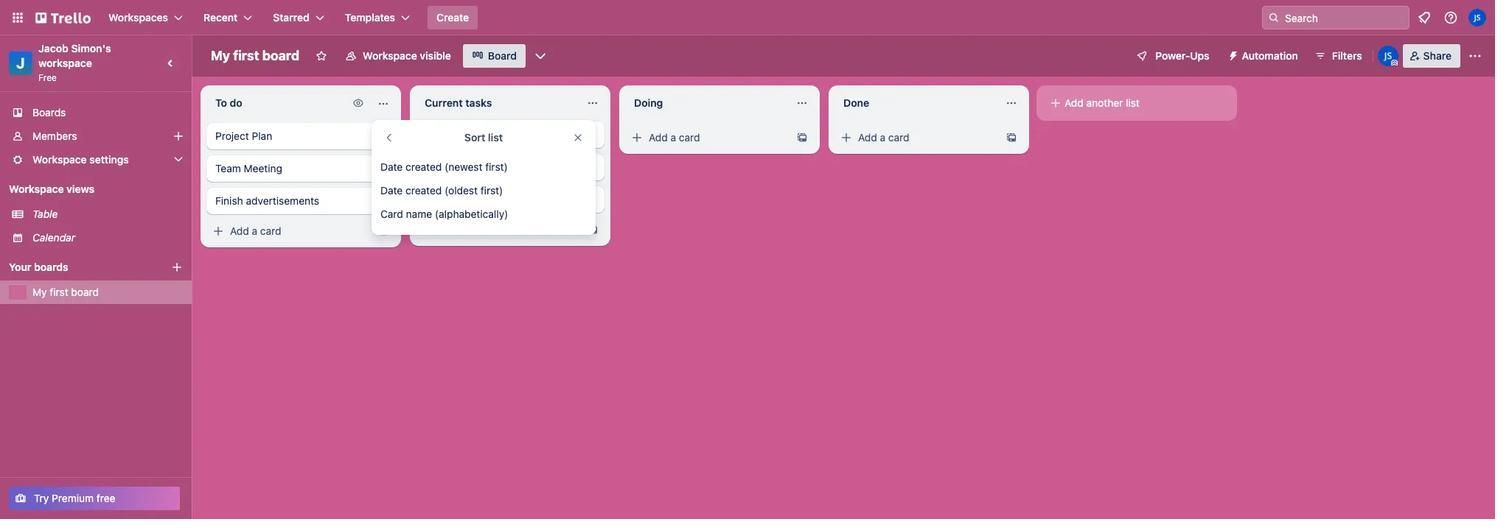 Task type: locate. For each thing, give the bounding box(es) containing it.
team meeting link
[[207, 156, 395, 182], [416, 187, 605, 213]]

workspace down templates dropdown button
[[363, 49, 417, 62]]

1 vertical spatial team
[[425, 193, 451, 206]]

share
[[1424, 49, 1452, 62]]

visible
[[420, 49, 451, 62]]

1 date from the top
[[381, 161, 403, 173]]

project plan up (oldest
[[425, 161, 482, 173]]

boards
[[32, 106, 66, 119]]

finish
[[425, 128, 453, 141], [215, 195, 243, 207]]

my first board
[[211, 48, 300, 63], [32, 286, 99, 299]]

create from template… image
[[797, 132, 808, 144], [1006, 132, 1018, 144]]

add a card link
[[625, 128, 791, 148], [835, 128, 1000, 148], [416, 220, 581, 240], [207, 221, 372, 242]]

1 horizontal spatial first
[[233, 48, 259, 63]]

finish for bottommost finish advertisements link
[[215, 195, 243, 207]]

0 vertical spatial team meeting link
[[207, 156, 395, 182]]

workspace up "table"
[[9, 183, 64, 195]]

(newest
[[445, 161, 483, 173]]

sm image for 'done' 'text box'
[[839, 131, 854, 145]]

1 vertical spatial first)
[[481, 184, 503, 197]]

0 horizontal spatial finish advertisements link
[[207, 188, 395, 215]]

0 vertical spatial team
[[215, 162, 241, 175]]

card name (alphabetically) link
[[372, 203, 596, 226]]

project plan
[[215, 130, 272, 142], [425, 161, 482, 173]]

first down recent popup button
[[233, 48, 259, 63]]

1 horizontal spatial finish advertisements link
[[416, 122, 605, 148]]

0 horizontal spatial team
[[215, 162, 241, 175]]

0 horizontal spatial advertisements
[[246, 195, 319, 207]]

0 vertical spatial my first board
[[211, 48, 300, 63]]

workspace
[[38, 57, 92, 69]]

finish for finish advertisements link to the top
[[425, 128, 453, 141]]

card name (alphabetically)
[[381, 208, 508, 221]]

a
[[671, 131, 676, 144], [880, 131, 886, 144], [461, 223, 467, 236], [252, 225, 258, 237]]

first) for date created (oldest first)
[[481, 184, 503, 197]]

finish advertisements for bottommost finish advertisements link
[[215, 195, 319, 207]]

advertisements for finish advertisements link to the top
[[455, 128, 529, 141]]

created up name
[[406, 184, 442, 197]]

board down the your boards with 1 items element
[[71, 286, 99, 299]]

workspace visible
[[363, 49, 451, 62]]

1 horizontal spatial project plan link
[[416, 154, 605, 181]]

Current tasks text field
[[416, 91, 578, 115]]

my first board link
[[32, 285, 183, 300]]

star or unstar board image
[[316, 50, 328, 62]]

1 vertical spatial advertisements
[[246, 195, 319, 207]]

0 horizontal spatial meeting
[[244, 162, 283, 175]]

workspace
[[363, 49, 417, 62], [32, 153, 87, 166], [9, 183, 64, 195]]

1 horizontal spatial advertisements
[[455, 128, 529, 141]]

my first board inside board name text box
[[211, 48, 300, 63]]

card
[[679, 131, 700, 144], [889, 131, 910, 144], [470, 223, 491, 236], [260, 225, 281, 237]]

created up date created (oldest first)
[[406, 161, 442, 173]]

project plan link down sort list
[[416, 154, 605, 181]]

jacob simon (jacobsimon16) image
[[1378, 46, 1399, 66]]

Doing text field
[[625, 91, 788, 115]]

1 horizontal spatial team meeting link
[[416, 187, 605, 213]]

0 vertical spatial board
[[262, 48, 300, 63]]

project plan down to do 'text box'
[[215, 130, 272, 142]]

0 vertical spatial advertisements
[[455, 128, 529, 141]]

1 horizontal spatial finish advertisements
[[425, 128, 529, 141]]

create button
[[428, 6, 478, 30]]

calendar link
[[32, 231, 183, 246]]

create from template… image for team meeting
[[587, 224, 599, 236]]

workspace inside dropdown button
[[32, 153, 87, 166]]

1 vertical spatial board
[[71, 286, 99, 299]]

workspaces
[[108, 11, 168, 24]]

try premium free button
[[9, 488, 180, 511]]

1 horizontal spatial sm image
[[839, 131, 854, 145]]

my inside board name text box
[[211, 48, 230, 63]]

my down 'recent'
[[211, 48, 230, 63]]

project plan link
[[207, 123, 395, 150], [416, 154, 605, 181]]

another
[[1087, 97, 1124, 109]]

finish advertisements for finish advertisements link to the top
[[425, 128, 529, 141]]

power-
[[1156, 49, 1191, 62]]

team meeting link down to do 'text box'
[[207, 156, 395, 182]]

first)
[[485, 161, 508, 173], [481, 184, 503, 197]]

1 horizontal spatial board
[[262, 48, 300, 63]]

1 vertical spatial finish
[[215, 195, 243, 207]]

1 vertical spatial first
[[50, 286, 68, 299]]

0 vertical spatial team meeting
[[215, 162, 283, 175]]

0 vertical spatial first
[[233, 48, 259, 63]]

0 horizontal spatial list
[[488, 131, 503, 144]]

1 horizontal spatial my first board
[[211, 48, 300, 63]]

1 vertical spatial created
[[406, 184, 442, 197]]

0 vertical spatial finish advertisements link
[[416, 122, 605, 148]]

list right sort
[[488, 131, 503, 144]]

0 vertical spatial plan
[[252, 130, 272, 142]]

1 vertical spatial workspace
[[32, 153, 87, 166]]

1 vertical spatial project plan link
[[416, 154, 605, 181]]

0 horizontal spatial finish
[[215, 195, 243, 207]]

views
[[66, 183, 94, 195]]

1 horizontal spatial team
[[425, 193, 451, 206]]

board down starred
[[262, 48, 300, 63]]

create
[[437, 11, 469, 24]]

table link
[[32, 207, 183, 222]]

workspace inside button
[[363, 49, 417, 62]]

0 vertical spatial finish advertisements
[[425, 128, 529, 141]]

0 notifications image
[[1416, 9, 1434, 27]]

project
[[215, 130, 249, 142], [425, 161, 459, 173]]

0 vertical spatial workspace
[[363, 49, 417, 62]]

date for date created (newest first)
[[381, 161, 403, 173]]

workspace down members
[[32, 153, 87, 166]]

1 vertical spatial meeting
[[453, 193, 492, 206]]

2 horizontal spatial sm image
[[1049, 96, 1064, 111]]

date created (oldest first)
[[381, 184, 503, 197]]

jacob simon's workspace free
[[38, 42, 114, 83]]

Search field
[[1280, 7, 1409, 29]]

j
[[16, 55, 25, 72]]

team meeting down to do 'text box'
[[215, 162, 283, 175]]

members
[[32, 130, 77, 142]]

add
[[1065, 97, 1084, 109], [649, 131, 668, 144], [859, 131, 878, 144], [440, 223, 459, 236], [230, 225, 249, 237]]

board
[[262, 48, 300, 63], [71, 286, 99, 299]]

date created (oldest first) link
[[372, 179, 596, 203]]

0 vertical spatial project
[[215, 130, 249, 142]]

1 vertical spatial finish advertisements
[[215, 195, 319, 207]]

workspace views
[[9, 183, 94, 195]]

1 vertical spatial finish advertisements link
[[207, 188, 395, 215]]

first) down date created (newest first) link on the top left of the page
[[481, 184, 503, 197]]

meeting
[[244, 162, 283, 175], [453, 193, 492, 206]]

finish advertisements
[[425, 128, 529, 141], [215, 195, 319, 207]]

add a card
[[649, 131, 700, 144], [859, 131, 910, 144], [440, 223, 491, 236], [230, 225, 281, 237]]

1 vertical spatial my first board
[[32, 286, 99, 299]]

2 vertical spatial workspace
[[9, 183, 64, 195]]

this member is an admin of this board. image
[[1392, 60, 1398, 66]]

0 vertical spatial meeting
[[244, 162, 283, 175]]

meeting down to do 'text box'
[[244, 162, 283, 175]]

my first board down the your boards with 1 items element
[[32, 286, 99, 299]]

2 create from template… image from the left
[[1006, 132, 1018, 144]]

first down boards
[[50, 286, 68, 299]]

ups
[[1191, 49, 1210, 62]]

sm image
[[1049, 96, 1064, 111], [630, 131, 645, 145], [839, 131, 854, 145]]

j link
[[9, 52, 32, 75]]

0 vertical spatial finish
[[425, 128, 453, 141]]

simon's
[[71, 42, 111, 55]]

1 horizontal spatial create from template… image
[[1006, 132, 1018, 144]]

filters button
[[1310, 44, 1367, 68]]

finish advertisements link
[[416, 122, 605, 148], [207, 188, 395, 215]]

0 vertical spatial first)
[[485, 161, 508, 173]]

members link
[[0, 125, 192, 148]]

2 created from the top
[[406, 184, 442, 197]]

1 horizontal spatial plan
[[461, 161, 482, 173]]

(oldest
[[445, 184, 478, 197]]

first) up date created (oldest first) link
[[485, 161, 508, 173]]

sm image
[[1222, 44, 1242, 65], [351, 96, 366, 111], [420, 223, 435, 237], [211, 224, 226, 239]]

name
[[406, 208, 432, 221]]

free
[[97, 493, 115, 505]]

1 create from template… image from the left
[[797, 132, 808, 144]]

jacob
[[38, 42, 69, 55]]

0 horizontal spatial plan
[[252, 130, 272, 142]]

first inside board name text box
[[233, 48, 259, 63]]

team meeting
[[215, 162, 283, 175], [425, 193, 492, 206]]

0 vertical spatial created
[[406, 161, 442, 173]]

0 horizontal spatial create from template… image
[[797, 132, 808, 144]]

my first board down recent popup button
[[211, 48, 300, 63]]

team meeting up (alphabetically)
[[425, 193, 492, 206]]

0 vertical spatial project plan link
[[207, 123, 395, 150]]

1 vertical spatial my
[[32, 286, 47, 299]]

my down your boards
[[32, 286, 47, 299]]

0 horizontal spatial sm image
[[630, 131, 645, 145]]

0 vertical spatial project plan
[[215, 130, 272, 142]]

Board name text field
[[204, 44, 307, 68]]

1 horizontal spatial my
[[211, 48, 230, 63]]

show menu image
[[1468, 49, 1483, 63]]

back to home image
[[35, 6, 91, 30]]

created for (newest
[[406, 161, 442, 173]]

filters
[[1333, 49, 1363, 62]]

0 horizontal spatial first
[[50, 286, 68, 299]]

created
[[406, 161, 442, 173], [406, 184, 442, 197]]

1 horizontal spatial list
[[1126, 97, 1140, 109]]

first
[[233, 48, 259, 63], [50, 286, 68, 299]]

boards link
[[0, 101, 192, 125]]

date
[[381, 161, 403, 173], [381, 184, 403, 197]]

sort
[[465, 131, 486, 144]]

0 horizontal spatial create from template… image
[[378, 226, 389, 237]]

project down to do 'text box'
[[215, 130, 249, 142]]

1 vertical spatial team meeting link
[[416, 187, 605, 213]]

team
[[215, 162, 241, 175], [425, 193, 451, 206]]

plan down to do 'text box'
[[252, 130, 272, 142]]

my
[[211, 48, 230, 63], [32, 286, 47, 299]]

1 horizontal spatial create from template… image
[[587, 224, 599, 236]]

0 horizontal spatial finish advertisements
[[215, 195, 319, 207]]

2 date from the top
[[381, 184, 403, 197]]

create from template… image
[[587, 224, 599, 236], [378, 226, 389, 237]]

1 vertical spatial team meeting
[[425, 193, 492, 206]]

list
[[1126, 97, 1140, 109], [488, 131, 503, 144]]

1 vertical spatial date
[[381, 184, 403, 197]]

0 vertical spatial list
[[1126, 97, 1140, 109]]

0 vertical spatial date
[[381, 161, 403, 173]]

templates button
[[336, 6, 419, 30]]

1 vertical spatial project plan
[[425, 161, 482, 173]]

project plan link down to do 'text box'
[[207, 123, 395, 150]]

list right another at the top right of the page
[[1126, 97, 1140, 109]]

plan
[[252, 130, 272, 142], [461, 161, 482, 173]]

date created (newest first) link
[[372, 156, 596, 179]]

add inside add another list 'link'
[[1065, 97, 1084, 109]]

workspace navigation collapse icon image
[[161, 53, 181, 74]]

team meeting link down date created (newest first) link on the top left of the page
[[416, 187, 605, 213]]

0 vertical spatial my
[[211, 48, 230, 63]]

workspace settings
[[32, 153, 129, 166]]

meeting up (alphabetically)
[[453, 193, 492, 206]]

plan up (oldest
[[461, 161, 482, 173]]

project up date created (oldest first)
[[425, 161, 459, 173]]

0 horizontal spatial my
[[32, 286, 47, 299]]

1 created from the top
[[406, 161, 442, 173]]

0 horizontal spatial my first board
[[32, 286, 99, 299]]

sm image inside "automation" button
[[1222, 44, 1242, 65]]

1 horizontal spatial finish
[[425, 128, 453, 141]]

advertisements
[[455, 128, 529, 141], [246, 195, 319, 207]]

1 horizontal spatial project
[[425, 161, 459, 173]]

automation
[[1242, 49, 1299, 62]]

0 horizontal spatial team meeting
[[215, 162, 283, 175]]

sm image inside add another list 'link'
[[1049, 96, 1064, 111]]

starred
[[273, 11, 310, 24]]



Task type: vqa. For each thing, say whether or not it's contained in the screenshot.
bottom first
yes



Task type: describe. For each thing, give the bounding box(es) containing it.
your
[[9, 261, 31, 274]]

date created (newest first)
[[381, 161, 508, 173]]

1 horizontal spatial team meeting
[[425, 193, 492, 206]]

create from template… image for 'done' 'text box'
[[1006, 132, 1018, 144]]

create from template… image for finish advertisements
[[378, 226, 389, 237]]

table
[[32, 208, 58, 221]]

1 horizontal spatial project plan
[[425, 161, 482, 173]]

add board image
[[171, 262, 183, 274]]

workspace settings button
[[0, 148, 192, 172]]

try premium free
[[34, 493, 115, 505]]

1 vertical spatial project
[[425, 161, 459, 173]]

try
[[34, 493, 49, 505]]

advertisements for bottommost finish advertisements link
[[246, 195, 319, 207]]

board inside text box
[[262, 48, 300, 63]]

workspace for workspace settings
[[32, 153, 87, 166]]

boards
[[34, 261, 68, 274]]

jacob simon's workspace link
[[38, 42, 114, 69]]

add another list link
[[1043, 91, 1232, 115]]

card
[[381, 208, 403, 221]]

search image
[[1269, 12, 1280, 24]]

create from template… image for doing text field
[[797, 132, 808, 144]]

recent button
[[195, 6, 261, 30]]

Done text field
[[835, 91, 997, 115]]

customize views image
[[533, 49, 548, 63]]

board link
[[463, 44, 526, 68]]

calendar
[[32, 232, 75, 244]]

your boards with 1 items element
[[9, 259, 149, 277]]

templates
[[345, 11, 395, 24]]

your boards
[[9, 261, 68, 274]]

starred button
[[264, 6, 333, 30]]

my first board inside my first board link
[[32, 286, 99, 299]]

automation button
[[1222, 44, 1308, 68]]

add another list
[[1065, 97, 1140, 109]]

workspace for workspace visible
[[363, 49, 417, 62]]

0 horizontal spatial project plan link
[[207, 123, 395, 150]]

team for right team meeting link
[[425, 193, 451, 206]]

board
[[488, 49, 517, 62]]

list inside 'link'
[[1126, 97, 1140, 109]]

created for (oldest
[[406, 184, 442, 197]]

settings
[[89, 153, 129, 166]]

open information menu image
[[1444, 10, 1459, 25]]

share button
[[1403, 44, 1461, 68]]

1 vertical spatial plan
[[461, 161, 482, 173]]

sort list
[[465, 131, 503, 144]]

recent
[[204, 11, 238, 24]]

To do text field
[[207, 91, 345, 115]]

primary element
[[0, 0, 1496, 35]]

1 horizontal spatial meeting
[[453, 193, 492, 206]]

(alphabetically)
[[435, 208, 508, 221]]

power-ups button
[[1126, 44, 1219, 68]]

1 vertical spatial list
[[488, 131, 503, 144]]

0 horizontal spatial board
[[71, 286, 99, 299]]

0 horizontal spatial project
[[215, 130, 249, 142]]

workspaces button
[[100, 6, 192, 30]]

jacob simon (jacobsimon16) image
[[1469, 9, 1487, 27]]

power-ups
[[1156, 49, 1210, 62]]

0 horizontal spatial team meeting link
[[207, 156, 395, 182]]

sm image for doing text field
[[630, 131, 645, 145]]

first) for date created (newest first)
[[485, 161, 508, 173]]

team for team meeting link to the left
[[215, 162, 241, 175]]

0 horizontal spatial project plan
[[215, 130, 272, 142]]

workspace for workspace views
[[9, 183, 64, 195]]

date for date created (oldest first)
[[381, 184, 403, 197]]

free
[[38, 72, 57, 83]]

workspace visible button
[[336, 44, 460, 68]]

premium
[[52, 493, 94, 505]]



